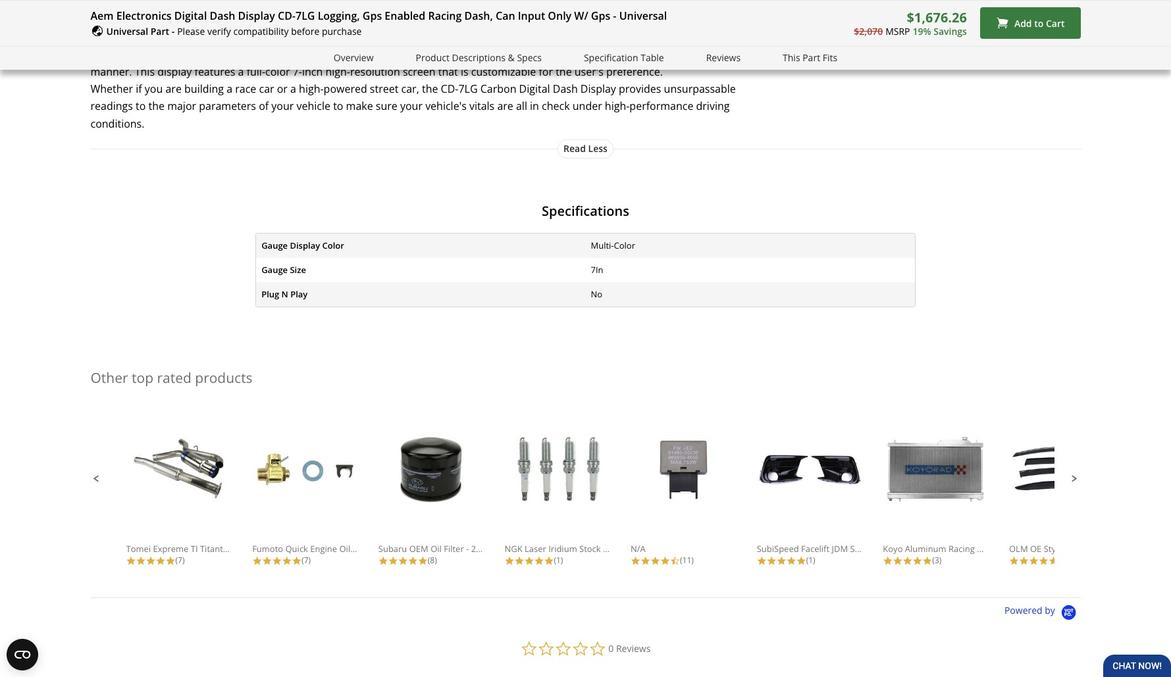 Task type: locate. For each thing, give the bounding box(es) containing it.
7lg up before
[[296, 9, 315, 23]]

7 total reviews element for expreme
[[126, 555, 231, 566]]

0 vertical spatial of
[[292, 47, 302, 61]]

this left fits
[[783, 51, 800, 64]]

star image
[[126, 556, 136, 566], [146, 556, 156, 566], [252, 556, 262, 566], [272, 556, 282, 566], [282, 556, 292, 566], [292, 556, 302, 566], [378, 556, 388, 566], [388, 556, 398, 566], [505, 556, 515, 566], [515, 556, 524, 566], [544, 556, 554, 566], [641, 556, 651, 566], [651, 556, 661, 566], [757, 556, 767, 566], [767, 556, 777, 566], [787, 556, 797, 566], [797, 556, 806, 566], [903, 556, 913, 566], [1019, 556, 1029, 566], [1049, 556, 1059, 566]]

this down aem
[[91, 47, 110, 61]]

1 vertical spatial part
[[803, 51, 821, 64]]

0 horizontal spatial (1)
[[554, 555, 563, 566]]

2 horizontal spatial your
[[547, 47, 569, 61]]

2 vertical spatial dash
[[553, 82, 578, 96]]

1 vertical spatial for
[[539, 64, 553, 79]]

1 horizontal spatial parameters
[[475, 47, 532, 61]]

3 star image from the left
[[166, 556, 175, 566]]

rated
[[157, 369, 192, 387]]

0 vertical spatial is
[[113, 47, 121, 61]]

display up features
[[186, 47, 220, 61]]

in
[[535, 47, 544, 61], [609, 47, 618, 61], [530, 99, 539, 113]]

digital up the all
[[519, 82, 550, 96]]

1 vertical spatial racing
[[949, 543, 975, 555]]

major
[[167, 99, 196, 113]]

(11)
[[680, 555, 694, 566]]

0 horizontal spatial your
[[271, 99, 294, 113]]

2 (1) from the left
[[806, 555, 816, 566]]

to
[[1035, 17, 1044, 29], [377, 47, 387, 61], [136, 99, 146, 113], [333, 99, 343, 113]]

cd- down the that
[[441, 82, 459, 96]]

1 (7) from the left
[[175, 555, 185, 566]]

2 star image from the left
[[146, 556, 156, 566]]

1 horizontal spatial high-
[[326, 64, 350, 79]]

gauge left size
[[262, 264, 288, 276]]

olm oe style rain guards -...
[[1009, 543, 1126, 555]]

0 vertical spatial universal
[[619, 9, 667, 23]]

is
[[113, 47, 121, 61], [461, 64, 469, 79]]

oem
[[409, 543, 429, 555]]

only
[[548, 9, 572, 23]]

part left fits
[[803, 51, 821, 64]]

ultimate
[[143, 47, 183, 61]]

2 horizontal spatial high-
[[605, 99, 630, 113]]

a left race
[[227, 82, 232, 96]]

for up full-
[[245, 47, 259, 61]]

10 star image from the left
[[631, 556, 641, 566]]

0 vertical spatial vehicle
[[572, 47, 606, 61]]

12 star image from the left
[[641, 556, 651, 566]]

- right filter
[[466, 543, 469, 555]]

of up 7-
[[292, 47, 302, 61]]

parameters up customizable
[[475, 47, 532, 61]]

vehicle down 'inch'
[[297, 99, 331, 113]]

digital for aem
[[174, 9, 207, 23]]

1 horizontal spatial (7)
[[302, 555, 311, 566]]

0 horizontal spatial vehicle
[[297, 99, 331, 113]]

7lg
[[296, 9, 315, 23], [459, 82, 478, 96]]

purchase
[[322, 25, 362, 38]]

please
[[177, 25, 205, 38]]

electronics for aem
[[115, 29, 168, 44]]

8 total reviews element
[[378, 555, 484, 566]]

specification
[[584, 51, 638, 64]]

aem electronics digital dash display this is the ultimate display unit for those of you who need to monitor multiple parameters in your vehicle in a fast and accurate manner. this display features a full-color 7-inch high-resolution screen that is customizable for the user's preference. whether if you are building a race car or a high-powered street car, the cd-7lg carbon digital dash display provides unsurpassable readings to the major parameters of your vehicle to make sure your vehicle's vitals are all in check under high-performance driving conditions.
[[91, 29, 736, 131]]

0 horizontal spatial reviews
[[616, 643, 651, 655]]

vitals
[[469, 99, 495, 113]]

expreme
[[153, 543, 189, 555]]

0 vertical spatial digital
[[174, 9, 207, 23]]

7lg inside aem electronics digital dash display this is the ultimate display unit for those of you who need to monitor multiple parameters in your vehicle in a fast and accurate manner. this display features a full-color 7-inch high-resolution screen that is customizable for the user's preference. whether if you are building a race car or a high-powered street car, the cd-7lg carbon digital dash display provides unsurpassable readings to the major parameters of your vehicle to make sure your vehicle's vitals are all in check under high-performance driving conditions.
[[459, 82, 478, 96]]

to right add
[[1035, 17, 1044, 29]]

racing right (3)
[[949, 543, 975, 555]]

1 horizontal spatial cd-
[[441, 82, 459, 96]]

tomei expreme ti titantium cat-back...
[[126, 543, 282, 555]]

1 gps from the left
[[363, 9, 382, 23]]

make
[[346, 99, 373, 113]]

is right the that
[[461, 64, 469, 79]]

the right car,
[[422, 82, 438, 96]]

under
[[573, 99, 602, 113]]

1 vertical spatial is
[[461, 64, 469, 79]]

0 horizontal spatial 7 total reviews element
[[126, 555, 231, 566]]

your right specs
[[547, 47, 569, 61]]

n/a link
[[631, 435, 736, 555]]

7 total reviews element for quick
[[252, 555, 358, 566]]

1 horizontal spatial color
[[614, 239, 635, 251]]

you up 'inch'
[[305, 47, 323, 61]]

(3)
[[933, 555, 942, 566]]

your
[[547, 47, 569, 61], [271, 99, 294, 113], [400, 99, 423, 113]]

reviews up unsurpassable
[[706, 51, 741, 64]]

car,
[[401, 82, 419, 96]]

powered by link
[[1005, 605, 1081, 622]]

(7) for quick
[[302, 555, 311, 566]]

1 vertical spatial parameters
[[199, 99, 256, 113]]

0 vertical spatial display
[[186, 47, 220, 61]]

a right or
[[290, 82, 296, 96]]

1 vertical spatial 7lg
[[459, 82, 478, 96]]

gps left enabled
[[363, 9, 382, 23]]

- right 'w/'
[[613, 9, 617, 23]]

a
[[621, 47, 626, 61], [238, 64, 244, 79], [227, 82, 232, 96], [290, 82, 296, 96]]

fumoto quick engine oil drain valve...
[[252, 543, 405, 555]]

for down specs
[[539, 64, 553, 79]]

1 horizontal spatial your
[[400, 99, 423, 113]]

(7) for expreme
[[175, 555, 185, 566]]

2 7 total reviews element from the left
[[252, 555, 358, 566]]

is up manner.
[[113, 47, 121, 61]]

0 horizontal spatial gps
[[363, 9, 382, 23]]

dash up verify
[[210, 9, 235, 23]]

14 star image from the left
[[757, 556, 767, 566]]

2 gps from the left
[[591, 9, 611, 23]]

dash for this
[[205, 29, 230, 44]]

2 horizontal spatial this
[[783, 51, 800, 64]]

universal up fast
[[619, 9, 667, 23]]

1 1 total reviews element from the left
[[505, 555, 610, 566]]

1 vertical spatial of
[[259, 99, 269, 113]]

0 horizontal spatial is
[[113, 47, 121, 61]]

or
[[277, 82, 288, 96]]

0 horizontal spatial 1 total reviews element
[[505, 555, 610, 566]]

digital
[[174, 9, 207, 23], [171, 29, 202, 44], [519, 82, 550, 96]]

enabled
[[385, 9, 426, 23]]

3 total reviews element
[[883, 555, 989, 566]]

1 horizontal spatial (1)
[[806, 555, 816, 566]]

gauge up gauge size
[[262, 239, 288, 251]]

by
[[1045, 605, 1055, 617]]

2 1 total reviews element from the left
[[757, 555, 862, 566]]

overview link
[[334, 51, 374, 66]]

7-
[[293, 64, 302, 79]]

conditions.
[[91, 116, 144, 131]]

universal
[[619, 9, 667, 23], [106, 25, 148, 38]]

titantium
[[200, 543, 238, 555]]

1 vertical spatial digital
[[171, 29, 202, 44]]

1 star image from the left
[[136, 556, 146, 566]]

the
[[124, 47, 140, 61], [556, 64, 572, 79], [422, 82, 438, 96], [148, 99, 165, 113]]

electronics right aem
[[116, 9, 172, 23]]

gauge display color
[[262, 239, 344, 251]]

parameters down race
[[199, 99, 256, 113]]

1 vertical spatial you
[[145, 82, 163, 96]]

input
[[518, 9, 545, 23]]

specs
[[517, 51, 542, 64]]

cat-
[[241, 543, 257, 555]]

0 vertical spatial cd-
[[278, 9, 296, 23]]

17 star image from the left
[[1009, 556, 1019, 566]]

display down ultimate
[[157, 64, 192, 79]]

1 horizontal spatial this
[[135, 64, 155, 79]]

1 horizontal spatial ...
[[1119, 543, 1126, 555]]

(1)
[[554, 555, 563, 566], [806, 555, 816, 566]]

18 star image from the left
[[903, 556, 913, 566]]

2 gauge from the top
[[262, 264, 288, 276]]

oil left drain
[[339, 543, 350, 555]]

19%
[[913, 25, 931, 38]]

descriptions
[[452, 51, 506, 64]]

0 vertical spatial gauge
[[262, 239, 288, 251]]

olm
[[1009, 543, 1028, 555]]

1 horizontal spatial 7 total reviews element
[[252, 555, 358, 566]]

1 vertical spatial high-
[[299, 82, 324, 96]]

your down car,
[[400, 99, 423, 113]]

can
[[496, 9, 515, 23]]

fumoto quick engine oil drain valve... link
[[252, 435, 405, 555]]

19 star image from the left
[[1039, 556, 1049, 566]]

1 ... from the left
[[1016, 543, 1023, 555]]

subaru oem oil filter - 2015+ wrx link
[[378, 435, 516, 555]]

1 horizontal spatial racing
[[949, 543, 975, 555]]

oil right oem
[[431, 543, 442, 555]]

0 horizontal spatial (7)
[[175, 555, 185, 566]]

1 vertical spatial gauge
[[262, 264, 288, 276]]

your down or
[[271, 99, 294, 113]]

15 star image from the left
[[767, 556, 777, 566]]

gps right 'w/'
[[591, 9, 611, 23]]

laser
[[525, 543, 546, 555]]

0 vertical spatial dash
[[210, 9, 235, 23]]

1 horizontal spatial 7lg
[[459, 82, 478, 96]]

electronics for aem
[[116, 9, 172, 23]]

20 star image from the left
[[1049, 556, 1059, 566]]

... right guards
[[1119, 543, 1126, 555]]

star image
[[136, 556, 146, 566], [156, 556, 166, 566], [166, 556, 175, 566], [262, 556, 272, 566], [398, 556, 408, 566], [408, 556, 418, 566], [418, 556, 428, 566], [524, 556, 534, 566], [534, 556, 544, 566], [631, 556, 641, 566], [661, 556, 670, 566], [777, 556, 787, 566], [883, 556, 893, 566], [893, 556, 903, 566], [913, 556, 923, 566], [923, 556, 933, 566], [1009, 556, 1019, 566], [1029, 556, 1039, 566], [1039, 556, 1049, 566]]

1 horizontal spatial part
[[803, 51, 821, 64]]

no
[[591, 288, 603, 300]]

0 horizontal spatial part
[[151, 25, 169, 38]]

high- down who
[[326, 64, 350, 79]]

this up "if"
[[135, 64, 155, 79]]

(7)
[[175, 555, 185, 566], [302, 555, 311, 566]]

to inside button
[[1035, 17, 1044, 29]]

1 horizontal spatial oil
[[431, 543, 442, 555]]

to up resolution
[[377, 47, 387, 61]]

(1) for laser
[[554, 555, 563, 566]]

0 horizontal spatial are
[[166, 82, 182, 96]]

0 vertical spatial high-
[[326, 64, 350, 79]]

of down car
[[259, 99, 269, 113]]

plug
[[262, 288, 279, 300]]

electronics inside aem electronics digital dash display this is the ultimate display unit for those of you who need to monitor multiple parameters in your vehicle in a fast and accurate manner. this display features a full-color 7-inch high-resolution screen that is customizable for the user's preference. whether if you are building a race car or a high-powered street car, the cd-7lg carbon digital dash display provides unsurpassable readings to the major parameters of your vehicle to make sure your vehicle's vitals are all in check under high-performance driving conditions.
[[115, 29, 168, 44]]

are up major
[[166, 82, 182, 96]]

2 (7) from the left
[[302, 555, 311, 566]]

0 vertical spatial for
[[245, 47, 259, 61]]

vehicle
[[572, 47, 606, 61], [297, 99, 331, 113]]

part for this
[[803, 51, 821, 64]]

1 horizontal spatial are
[[497, 99, 513, 113]]

0 vertical spatial part
[[151, 25, 169, 38]]

for
[[245, 47, 259, 61], [539, 64, 553, 79]]

digital up please
[[174, 9, 207, 23]]

(7) left "ti"
[[175, 555, 185, 566]]

racing
[[428, 9, 462, 23], [949, 543, 975, 555]]

universal down the wiring
[[106, 25, 148, 38]]

oil
[[339, 543, 350, 555], [431, 543, 442, 555]]

tomei expreme ti titantium cat-back... link
[[126, 435, 282, 555]]

(7) right back...
[[302, 555, 311, 566]]

display
[[186, 47, 220, 61], [157, 64, 192, 79]]

part up ultimate
[[151, 25, 169, 38]]

product descriptions & specs link
[[416, 51, 542, 66]]

0 horizontal spatial color
[[322, 239, 344, 251]]

cd- up before
[[278, 9, 296, 23]]

7 total reviews element
[[126, 555, 231, 566], [252, 555, 358, 566]]

vehicle up user's
[[572, 47, 606, 61]]

1 7 total reviews element from the left
[[126, 555, 231, 566]]

... left oe
[[1016, 543, 1023, 555]]

0 vertical spatial parameters
[[475, 47, 532, 61]]

gauge size
[[262, 264, 306, 276]]

(1) left jdm
[[806, 555, 816, 566]]

product
[[416, 51, 450, 64]]

(1) right laser
[[554, 555, 563, 566]]

race
[[235, 82, 256, 96]]

1 vertical spatial universal
[[106, 25, 148, 38]]

high- down provides
[[605, 99, 630, 113]]

7 star image from the left
[[378, 556, 388, 566]]

2015+
[[471, 543, 496, 555]]

7 star image from the left
[[418, 556, 428, 566]]

reviews right '0'
[[616, 643, 651, 655]]

valve...
[[377, 543, 405, 555]]

1 (1) from the left
[[554, 555, 563, 566]]

1 horizontal spatial vehicle
[[572, 47, 606, 61]]

0 vertical spatial 7lg
[[296, 9, 315, 23]]

3 star image from the left
[[252, 556, 262, 566]]

cd-
[[278, 9, 296, 23], [441, 82, 459, 96]]

preference.
[[606, 64, 663, 79]]

1 vertical spatial electronics
[[115, 29, 168, 44]]

1 horizontal spatial for
[[539, 64, 553, 79]]

1 vertical spatial dash
[[205, 29, 230, 44]]

7in
[[591, 264, 604, 276]]

- right guards
[[1116, 543, 1119, 555]]

part for universal
[[151, 25, 169, 38]]

digital up ultimate
[[171, 29, 202, 44]]

1 vertical spatial are
[[497, 99, 513, 113]]

6 star image from the left
[[408, 556, 418, 566]]

a left full-
[[238, 64, 244, 79]]

0 horizontal spatial oil
[[339, 543, 350, 555]]

0 reviews
[[609, 643, 651, 655]]

1 vertical spatial vehicle
[[297, 99, 331, 113]]

13 star image from the left
[[651, 556, 661, 566]]

0 vertical spatial are
[[166, 82, 182, 96]]

1 horizontal spatial gps
[[591, 9, 611, 23]]

overview
[[334, 51, 374, 64]]

7lg up vitals
[[459, 82, 478, 96]]

18 star image from the left
[[1029, 556, 1039, 566]]

dash up check
[[553, 82, 578, 96]]

building
[[184, 82, 224, 96]]

17 star image from the left
[[797, 556, 806, 566]]

1 vertical spatial reviews
[[616, 643, 651, 655]]

1 horizontal spatial 1 total reviews element
[[757, 555, 862, 566]]

are left the all
[[497, 99, 513, 113]]

-
[[613, 9, 617, 23], [172, 25, 175, 38], [466, 543, 469, 555], [1013, 543, 1016, 555], [1116, 543, 1119, 555]]

the up manner.
[[124, 47, 140, 61]]

dash
[[210, 9, 235, 23], [205, 29, 230, 44], [553, 82, 578, 96]]

olm oe style rain guards -... link
[[1009, 435, 1126, 555]]

1 vertical spatial cd-
[[441, 82, 459, 96]]

need
[[350, 47, 374, 61]]

1 horizontal spatial you
[[305, 47, 323, 61]]

...
[[1016, 543, 1023, 555], [1119, 543, 1126, 555]]

are
[[166, 82, 182, 96], [497, 99, 513, 113]]

1 gauge from the top
[[262, 239, 288, 251]]

(1) for facelift
[[806, 555, 816, 566]]

high- down 'inch'
[[299, 82, 324, 96]]

specification table link
[[584, 51, 664, 66]]

0 vertical spatial electronics
[[116, 9, 172, 23]]

0 vertical spatial racing
[[428, 9, 462, 23]]

1 total reviews element
[[505, 555, 610, 566], [757, 555, 862, 566]]

0 horizontal spatial ...
[[1016, 543, 1023, 555]]

dash up unit
[[205, 29, 230, 44]]

racing left dash,
[[428, 9, 462, 23]]

0 horizontal spatial of
[[259, 99, 269, 113]]

you right "if"
[[145, 82, 163, 96]]

1 horizontal spatial reviews
[[706, 51, 741, 64]]

electronics up ultimate
[[115, 29, 168, 44]]

9 star image from the left
[[505, 556, 515, 566]]



Task type: vqa. For each thing, say whether or not it's contained in the screenshot.
JDM
yes



Task type: describe. For each thing, give the bounding box(es) containing it.
1 horizontal spatial of
[[292, 47, 302, 61]]

koyo
[[883, 543, 903, 555]]

10 star image from the left
[[515, 556, 524, 566]]

screen
[[403, 64, 436, 79]]

oe
[[1030, 543, 1042, 555]]

half star image
[[670, 556, 680, 566]]

specification table
[[584, 51, 664, 64]]

11 total reviews element
[[631, 555, 736, 566]]

$1,676.26
[[907, 9, 967, 26]]

n/a
[[631, 543, 646, 555]]

to down "if"
[[136, 99, 146, 113]]

1 total reviews element for laser
[[505, 555, 610, 566]]

gauge for gauge size
[[262, 264, 288, 276]]

4 star image from the left
[[272, 556, 282, 566]]

rain
[[1065, 543, 1083, 555]]

in right the all
[[530, 99, 539, 113]]

a left fast
[[621, 47, 626, 61]]

the left major
[[148, 99, 165, 113]]

vehicle's
[[425, 99, 467, 113]]

inch
[[302, 64, 323, 79]]

filter
[[444, 543, 464, 555]]

16 star image from the left
[[923, 556, 933, 566]]

0 horizontal spatial cd-
[[278, 9, 296, 23]]

display up size
[[290, 239, 320, 251]]

read less
[[564, 142, 608, 155]]

heat
[[603, 543, 622, 555]]

carbon
[[481, 82, 517, 96]]

0
[[609, 643, 614, 655]]

0 horizontal spatial parameters
[[199, 99, 256, 113]]

open widget image
[[7, 639, 38, 671]]

wiring
[[101, 2, 139, 16]]

top
[[132, 369, 153, 387]]

5 star image from the left
[[282, 556, 292, 566]]

16 star image from the left
[[787, 556, 797, 566]]

0 horizontal spatial 7lg
[[296, 9, 315, 23]]

wiring included
[[101, 2, 193, 16]]

all
[[516, 99, 527, 113]]

0 horizontal spatial high-
[[299, 82, 324, 96]]

back...
[[257, 543, 282, 555]]

table
[[641, 51, 664, 64]]

included
[[142, 2, 193, 16]]

2 oil from the left
[[431, 543, 442, 555]]

13 star image from the left
[[883, 556, 893, 566]]

12 star image from the left
[[777, 556, 787, 566]]

2 ... from the left
[[1119, 543, 1126, 555]]

multi-
[[591, 239, 614, 251]]

19 star image from the left
[[1019, 556, 1029, 566]]

9 star image from the left
[[534, 556, 544, 566]]

read
[[564, 142, 586, 155]]

savings
[[934, 25, 967, 38]]

size
[[290, 264, 306, 276]]

digital for aem
[[171, 29, 202, 44]]

dash,
[[465, 9, 493, 23]]

0 vertical spatial you
[[305, 47, 323, 61]]

subispeed facelift jdm style...
[[757, 543, 876, 555]]

1 color from the left
[[322, 239, 344, 251]]

less
[[588, 142, 608, 155]]

this part fits
[[783, 51, 838, 64]]

15 star image from the left
[[913, 556, 923, 566]]

display up unit
[[232, 29, 268, 44]]

other
[[91, 369, 128, 387]]

subaru
[[378, 543, 407, 555]]

aem
[[91, 9, 114, 23]]

who
[[326, 47, 347, 61]]

cd- inside aem electronics digital dash display this is the ultimate display unit for those of you who need to monitor multiple parameters in your vehicle in a fast and accurate manner. this display features a full-color 7-inch high-resolution screen that is customizable for the user's preference. whether if you are building a race car or a high-powered street car, the cd-7lg carbon digital dash display provides unsurpassable readings to the major parameters of your vehicle to make sure your vehicle's vitals are all in check under high-performance driving conditions.
[[441, 82, 459, 96]]

in left fast
[[609, 47, 618, 61]]

dash for cd-
[[210, 9, 235, 23]]

1 total reviews element for facelift
[[757, 555, 862, 566]]

driving
[[696, 99, 730, 113]]

1 oil from the left
[[339, 543, 350, 555]]

aluminum
[[905, 543, 947, 555]]

display up compatibility
[[238, 9, 275, 23]]

fast
[[629, 47, 647, 61]]

jdm
[[832, 543, 848, 555]]

display down user's
[[581, 82, 616, 96]]

2 star image from the left
[[156, 556, 166, 566]]

car
[[259, 82, 274, 96]]

this part fits link
[[783, 51, 838, 66]]

5 star image from the left
[[398, 556, 408, 566]]

universal part - please verify compatibility before purchase
[[106, 25, 362, 38]]

manner.
[[91, 64, 132, 79]]

gauge for gauge display color
[[262, 239, 288, 251]]

logging,
[[318, 9, 360, 23]]

8 star image from the left
[[388, 556, 398, 566]]

0 horizontal spatial this
[[91, 47, 110, 61]]

features
[[195, 64, 235, 79]]

- right radiator
[[1013, 543, 1016, 555]]

facelift
[[801, 543, 830, 555]]

customizable
[[471, 64, 536, 79]]

wrx
[[498, 543, 516, 555]]

(8)
[[428, 555, 437, 566]]

&
[[508, 51, 515, 64]]

2 total reviews element
[[1009, 555, 1115, 566]]

resolution
[[350, 64, 400, 79]]

2 vertical spatial digital
[[519, 82, 550, 96]]

2 vertical spatial high-
[[605, 99, 630, 113]]

specifications
[[542, 202, 629, 220]]

radiator
[[977, 543, 1011, 555]]

0 horizontal spatial universal
[[106, 25, 148, 38]]

street
[[370, 82, 399, 96]]

0 horizontal spatial for
[[245, 47, 259, 61]]

koyo aluminum racing radiator -...
[[883, 543, 1023, 555]]

ngk laser iridium stock heat range... link
[[505, 435, 656, 555]]

2 color from the left
[[614, 239, 635, 251]]

0 horizontal spatial you
[[145, 82, 163, 96]]

14 star image from the left
[[893, 556, 903, 566]]

8 star image from the left
[[524, 556, 534, 566]]

n
[[282, 288, 288, 300]]

verify
[[207, 25, 231, 38]]

in right &
[[535, 47, 544, 61]]

1 star image from the left
[[126, 556, 136, 566]]

11 star image from the left
[[661, 556, 670, 566]]

accurate
[[672, 47, 714, 61]]

multi-color
[[591, 239, 635, 251]]

racing inside koyo aluminum racing radiator -... link
[[949, 543, 975, 555]]

aem electronics digital dash display cd-7lg logging, gps enabled racing dash, can input only w/ gps - universal
[[91, 9, 667, 23]]

subispeed facelift jdm style... link
[[757, 435, 876, 555]]

product descriptions & specs
[[416, 51, 542, 64]]

0 vertical spatial reviews
[[706, 51, 741, 64]]

1 horizontal spatial universal
[[619, 9, 667, 23]]

subispeed
[[757, 543, 799, 555]]

before
[[291, 25, 320, 38]]

fumoto
[[252, 543, 283, 555]]

11 star image from the left
[[544, 556, 554, 566]]

4 star image from the left
[[262, 556, 272, 566]]

$2,070
[[854, 25, 883, 38]]

user's
[[575, 64, 604, 79]]

1 vertical spatial display
[[157, 64, 192, 79]]

quick
[[285, 543, 308, 555]]

add to cart
[[1015, 17, 1065, 29]]

other top rated products
[[91, 369, 253, 387]]

aem
[[91, 29, 113, 44]]

to down powered
[[333, 99, 343, 113]]

w/
[[574, 9, 588, 23]]

- left please
[[172, 25, 175, 38]]

readings
[[91, 99, 133, 113]]

products
[[195, 369, 253, 387]]

1 horizontal spatial is
[[461, 64, 469, 79]]

the left user's
[[556, 64, 572, 79]]

6 star image from the left
[[292, 556, 302, 566]]

koyo aluminum racing radiator -... link
[[883, 435, 1023, 555]]

full-
[[247, 64, 265, 79]]

(2)
[[1059, 555, 1068, 566]]

those
[[262, 47, 290, 61]]

0 horizontal spatial racing
[[428, 9, 462, 23]]



